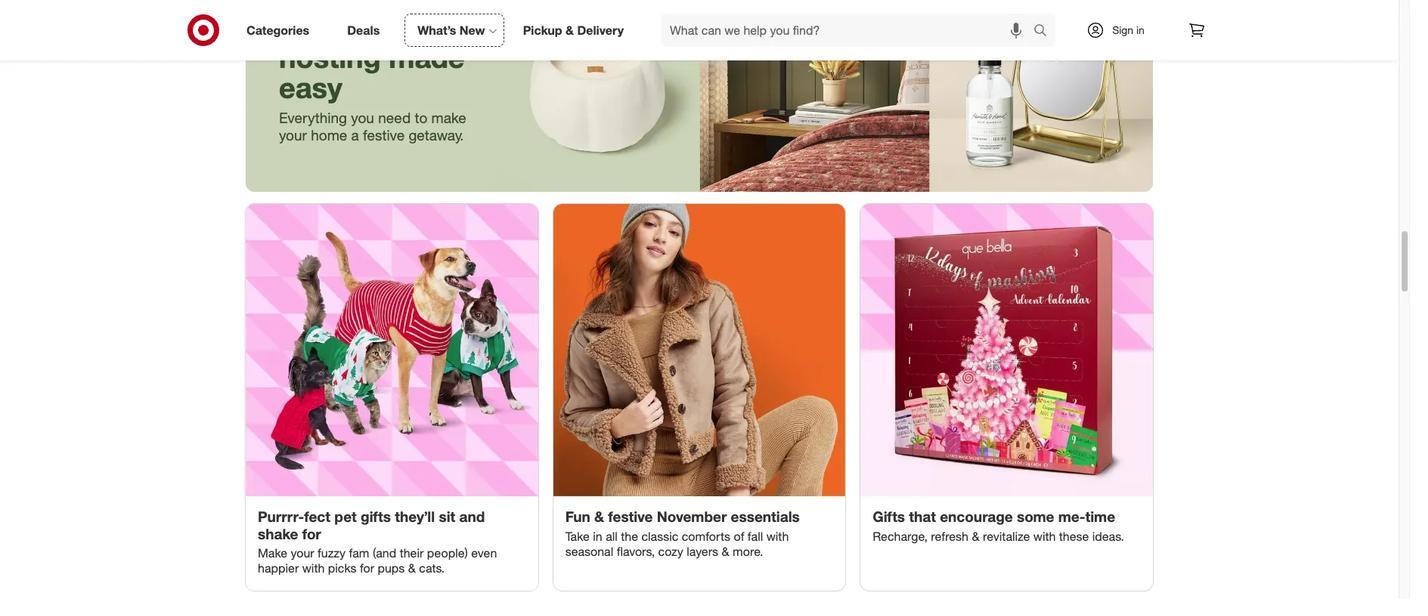 Task type: vqa. For each thing, say whether or not it's contained in the screenshot.
the Target Circle
no



Task type: locate. For each thing, give the bounding box(es) containing it.
pups
[[378, 561, 405, 576]]

purrrr-fect pet gifts they'll sit and shake for make your fuzzy fam (and their people) even happier with picks for pups & cats.
[[258, 508, 497, 576]]

1 vertical spatial festive
[[608, 508, 653, 525]]

in left all
[[593, 529, 602, 544]]

0 horizontal spatial in
[[593, 529, 602, 544]]

your left home
[[279, 126, 307, 144]]

for
[[302, 525, 321, 543], [360, 561, 374, 576]]

gifts
[[361, 508, 391, 525]]

me-
[[1058, 508, 1085, 525]]

to
[[415, 109, 427, 126]]

delivery
[[577, 22, 624, 37]]

people)
[[427, 546, 468, 561]]

for left pups on the left
[[360, 561, 374, 576]]

purrrr-
[[258, 508, 304, 525]]

festive inside "holiday hosting made easy everything you need to make your home a festive getaway."
[[363, 126, 405, 144]]

festive
[[363, 126, 405, 144], [608, 508, 653, 525]]

everything
[[279, 109, 347, 126]]

that
[[909, 508, 936, 525]]

sign in
[[1112, 23, 1145, 36]]

1 horizontal spatial festive
[[608, 508, 653, 525]]

gifts that encourage some me-time recharge, refresh & revitalize with these ideas.
[[873, 508, 1124, 544]]

sit
[[439, 508, 455, 525]]

What can we help you find? suggestions appear below search field
[[661, 14, 1037, 47]]

0 vertical spatial festive
[[363, 126, 405, 144]]

0 horizontal spatial festive
[[363, 126, 405, 144]]

& cats.
[[408, 561, 445, 576]]

refresh
[[931, 529, 969, 544]]

festive inside "fun & festive november essentials take in all the classic comforts of fall with seasonal flavors, cozy layers & more."
[[608, 508, 653, 525]]

what's new link
[[405, 14, 504, 47]]

1 vertical spatial in
[[593, 529, 602, 544]]

with inside purrrr-fect pet gifts they'll sit and shake for make your fuzzy fam (and their people) even happier with picks for pups & cats.
[[302, 561, 325, 576]]

in right "sign"
[[1136, 23, 1145, 36]]

classic
[[642, 529, 678, 544]]

in
[[1136, 23, 1145, 36], [593, 529, 602, 544]]

need
[[378, 109, 411, 126]]

1 horizontal spatial with
[[766, 529, 789, 544]]

0 horizontal spatial with
[[302, 561, 325, 576]]

what's new
[[418, 22, 485, 37]]

festive right a
[[363, 126, 405, 144]]

home
[[311, 126, 347, 144]]

with left the picks
[[302, 561, 325, 576]]

festive up the
[[608, 508, 653, 525]]

they'll
[[395, 508, 435, 525]]

with down some
[[1033, 529, 1056, 544]]

your inside purrrr-fect pet gifts they'll sit and shake for make your fuzzy fam (and their people) even happier with picks for pups & cats.
[[291, 546, 314, 561]]

1 horizontal spatial for
[[360, 561, 374, 576]]

the
[[621, 529, 638, 544]]

seasonal
[[565, 544, 613, 559]]

comforts
[[682, 529, 730, 544]]

your inside "holiday hosting made easy everything you need to make your home a festive getaway."
[[279, 126, 307, 144]]

search button
[[1027, 14, 1063, 50]]

& right fun
[[594, 508, 604, 525]]

in inside "fun & festive november essentials take in all the classic comforts of fall with seasonal flavors, cozy layers & more."
[[593, 529, 602, 544]]

your left fuzzy
[[291, 546, 314, 561]]

fun & festive november essentials take in all the classic comforts of fall with seasonal flavors, cozy layers & more.
[[565, 508, 800, 559]]

& inside gifts that encourage some me-time recharge, refresh & revitalize with these ideas.
[[972, 529, 980, 544]]

with
[[766, 529, 789, 544], [1033, 529, 1056, 544], [302, 561, 325, 576]]

deals link
[[334, 14, 399, 47]]

0 vertical spatial in
[[1136, 23, 1145, 36]]

0 vertical spatial for
[[302, 525, 321, 543]]

categories
[[246, 22, 309, 37]]

happier
[[258, 561, 299, 576]]

categories link
[[234, 14, 328, 47]]

&
[[566, 22, 574, 37], [594, 508, 604, 525], [972, 529, 980, 544], [722, 544, 729, 559]]

revitalize
[[983, 529, 1030, 544]]

essentials
[[731, 508, 800, 525]]

(and
[[373, 546, 396, 561]]

for up fuzzy
[[302, 525, 321, 543]]

shake
[[258, 525, 298, 543]]

your
[[279, 126, 307, 144], [291, 546, 314, 561]]

take
[[565, 529, 590, 544]]

1 vertical spatial for
[[360, 561, 374, 576]]

ideas.
[[1092, 529, 1124, 544]]

make
[[258, 546, 287, 561]]

2 horizontal spatial with
[[1033, 529, 1056, 544]]

with right fall
[[766, 529, 789, 544]]

what's
[[418, 22, 456, 37]]

pickup
[[523, 22, 562, 37]]

1 vertical spatial your
[[291, 546, 314, 561]]

0 vertical spatial your
[[279, 126, 307, 144]]

& down encourage
[[972, 529, 980, 544]]

encourage
[[940, 508, 1013, 525]]



Task type: describe. For each thing, give the bounding box(es) containing it.
picks
[[328, 561, 357, 576]]

their
[[400, 546, 424, 561]]

layers
[[687, 544, 718, 559]]

search
[[1027, 24, 1063, 39]]

pickup & delivery
[[523, 22, 624, 37]]

fam
[[349, 546, 369, 561]]

fuzzy
[[318, 546, 346, 561]]

gifts
[[873, 508, 905, 525]]

with inside gifts that encourage some me-time recharge, refresh & revitalize with these ideas.
[[1033, 529, 1056, 544]]

november
[[657, 508, 727, 525]]

all
[[606, 529, 618, 544]]

flavors,
[[617, 544, 655, 559]]

cozy
[[658, 544, 683, 559]]

of
[[734, 529, 744, 544]]

holiday
[[279, 10, 381, 45]]

time
[[1085, 508, 1115, 525]]

you
[[351, 109, 374, 126]]

0 horizontal spatial for
[[302, 525, 321, 543]]

easy
[[279, 71, 342, 105]]

& left of on the right bottom of the page
[[722, 544, 729, 559]]

& right pickup
[[566, 22, 574, 37]]

recharge,
[[873, 529, 928, 544]]

pickup & delivery link
[[510, 14, 643, 47]]

fect
[[304, 508, 330, 525]]

1 horizontal spatial in
[[1136, 23, 1145, 36]]

these
[[1059, 529, 1089, 544]]

deals
[[347, 22, 380, 37]]

make
[[431, 109, 466, 126]]

some
[[1017, 508, 1054, 525]]

fall
[[748, 529, 763, 544]]

made
[[389, 40, 465, 75]]

getaway.
[[409, 126, 464, 144]]

hosting
[[279, 40, 381, 75]]

even
[[471, 546, 497, 561]]

fun
[[565, 508, 590, 525]]

a
[[351, 126, 359, 144]]

pet
[[334, 508, 357, 525]]

new
[[460, 22, 485, 37]]

sign in link
[[1074, 14, 1168, 47]]

holiday hosting made easy everything you need to make your home a festive getaway.
[[279, 10, 466, 144]]

sign
[[1112, 23, 1133, 36]]

with inside "fun & festive november essentials take in all the classic comforts of fall with seasonal flavors, cozy layers & more."
[[766, 529, 789, 544]]

more.
[[733, 544, 763, 559]]

and
[[459, 508, 485, 525]]



